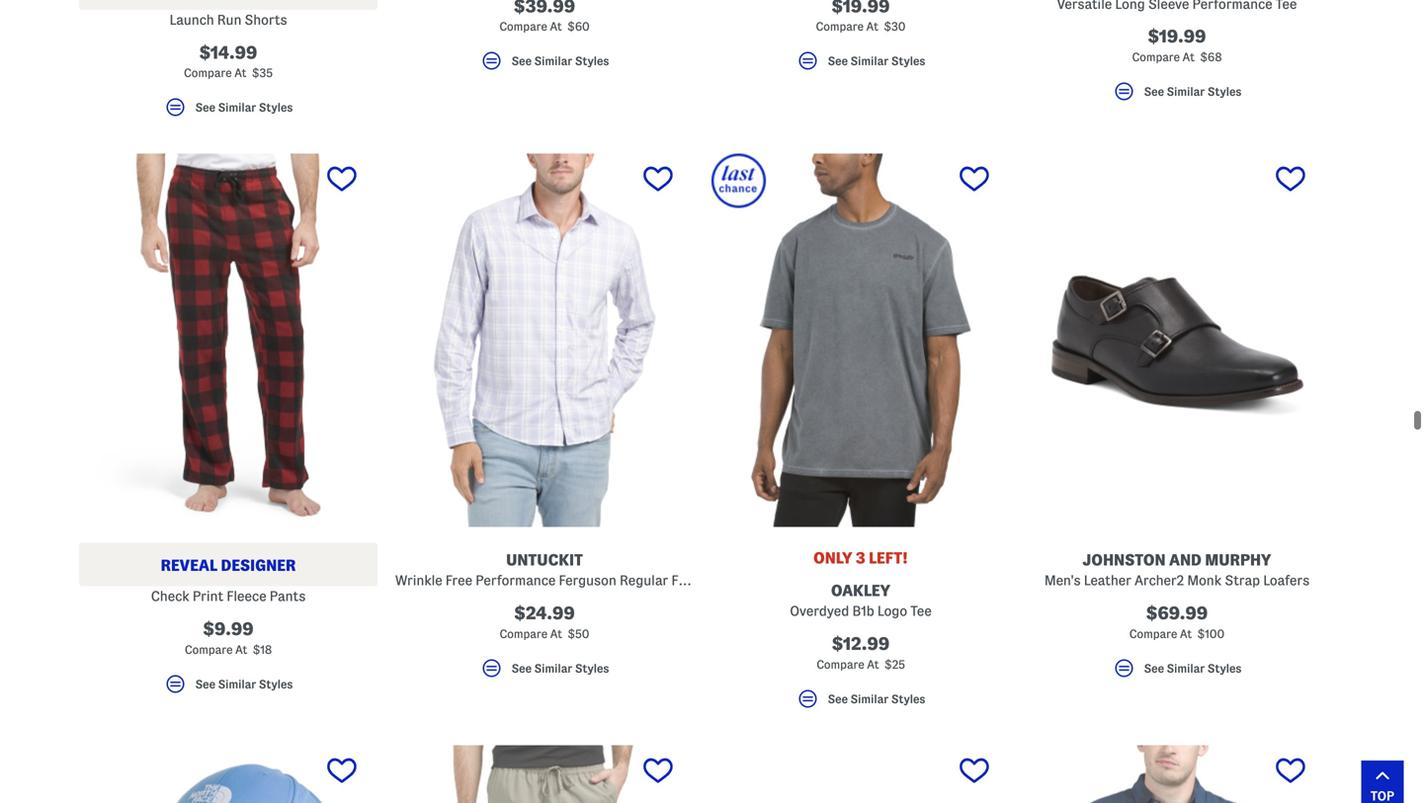 Task type: describe. For each thing, give the bounding box(es) containing it.
$68
[[1200, 51, 1222, 63]]

ferguson
[[559, 574, 617, 588]]

$24.99 compare at              $50
[[500, 604, 590, 641]]

overdyed
[[790, 604, 849, 619]]

check print fleece pants
[[151, 589, 306, 604]]

styles for see similar styles button under $9.99 compare at              $18
[[259, 679, 293, 691]]

wrinkle
[[395, 574, 442, 588]]

see similar styles for see similar styles button under $9.99 compare at              $18
[[195, 679, 293, 691]]

only 3 left!
[[813, 550, 908, 567]]

$25
[[885, 659, 905, 671]]

$50
[[568, 628, 590, 641]]

oakley overdyed b1b logo tee
[[790, 582, 932, 619]]

see for see similar styles button under $9.99 compare at              $18
[[195, 679, 215, 691]]

styles for see similar styles button below $14.99 compare at              $35
[[259, 101, 293, 114]]

see similar styles for see similar styles button below $14.99 compare at              $35
[[195, 101, 293, 114]]

fit
[[672, 574, 688, 588]]

see for see similar styles button below "$19.99 compare at              $68"
[[1144, 85, 1164, 98]]

fleece
[[227, 589, 266, 604]]

see similar styles for see similar styles button under compare at              $60
[[512, 55, 609, 67]]

$60
[[567, 21, 590, 33]]

$12.99 compare at              $25
[[817, 635, 905, 671]]

$69.99
[[1146, 604, 1208, 623]]

only
[[813, 550, 853, 567]]

compare at              $60 link
[[395, 0, 694, 37]]

check print fleece pants image
[[79, 154, 378, 528]]

3
[[856, 550, 866, 567]]

see similar styles button down compare at              $60
[[395, 49, 694, 82]]

$24.99
[[514, 604, 575, 623]]

$19.99
[[1148, 27, 1206, 46]]

similar for see similar styles button under "$69.99 compare at              $100"
[[1167, 663, 1205, 675]]

styles for see similar styles button below compare at              $30 in the right of the page
[[891, 55, 926, 67]]

similar for see similar styles button in the untuckit wrinkle free performance ferguson regular fit shirt $24.99 compare at              $50 element
[[534, 663, 572, 675]]

compare inside compare at              $30 'link'
[[816, 21, 864, 33]]

compare inside 'compare at              $60' link
[[499, 21, 547, 33]]

compare at              $60
[[499, 21, 590, 33]]

tee
[[911, 604, 932, 619]]

$30
[[884, 21, 906, 33]]

loafers
[[1263, 574, 1310, 588]]

see for see similar styles button under $12.99 compare at              $25
[[828, 693, 848, 706]]

designer
[[221, 557, 296, 575]]

$18
[[253, 644, 272, 657]]

styles for see similar styles button under compare at              $60
[[575, 55, 609, 67]]

see similar styles for see similar styles button below "$19.99 compare at              $68"
[[1144, 85, 1242, 98]]

performance
[[476, 574, 556, 588]]

similar for see similar styles button under $9.99 compare at              $18
[[218, 679, 256, 691]]

archer2
[[1135, 574, 1184, 588]]

compare for $9.99
[[185, 644, 233, 657]]

free
[[446, 574, 472, 588]]

$35
[[252, 67, 273, 79]]

arnette $39.99 compare at              $60 element
[[395, 0, 694, 82]]

shorts
[[245, 12, 287, 27]]

johnston and murphy men's leather archer2 monk strap loafers $69.99 compare at              $100 element
[[1028, 154, 1326, 690]]

see similar styles button down "$19.99 compare at              $68"
[[1028, 80, 1326, 112]]

untuckit wrinkle free performance ferguson regular fit shirt
[[395, 552, 723, 588]]

$14.99
[[199, 43, 257, 62]]

see similar styles button down "$69.99 compare at              $100"
[[1028, 657, 1326, 690]]

$14.99 compare at              $35
[[184, 43, 273, 79]]

johnston and murphy men's leather archer2 monk strap loafers
[[1045, 552, 1310, 588]]

see for see similar styles button below compare at              $30 in the right of the page
[[828, 55, 848, 67]]



Task type: locate. For each thing, give the bounding box(es) containing it.
see inside hurley $19.99 compare at              $30 element
[[828, 55, 848, 67]]

styles down '$50'
[[575, 663, 609, 675]]

compare down $69.99
[[1130, 628, 1177, 641]]

similar down the $100
[[1167, 663, 1205, 675]]

similar for see similar styles button under compare at              $60
[[534, 55, 572, 67]]

styles down $68
[[1208, 85, 1242, 98]]

see similar styles for see similar styles button below compare at              $30 in the right of the page
[[828, 55, 926, 67]]

similar inside "oakley overdyed b1b logo tee $12.99 compare at              $25" element
[[851, 693, 889, 706]]

reveal
[[161, 557, 217, 575]]

hurley $19.99 compare at              $30 element
[[712, 0, 1010, 82]]

similar for see similar styles button below compare at              $30 in the right of the page
[[851, 55, 889, 67]]

see similar styles inside "oakley overdyed b1b logo tee $12.99 compare at              $25" element
[[828, 693, 926, 706]]

styles for see similar styles button below "$19.99 compare at              $68"
[[1208, 85, 1242, 98]]

see down $12.99 compare at              $25
[[828, 693, 848, 706]]

see similar styles down compare at              $30 in the right of the page
[[828, 55, 926, 67]]

compare down the $19.99 at right top
[[1132, 51, 1180, 63]]

untuckit wrinkle free performance ferguson regular fit shirt $24.99 compare at              $50 element
[[395, 154, 723, 690]]

similar down $35
[[218, 101, 256, 114]]

styles down $25
[[891, 693, 926, 706]]

pants
[[270, 589, 306, 604]]

similar down compare at              $60
[[534, 55, 572, 67]]

shirt
[[691, 574, 723, 588]]

regular
[[620, 574, 668, 588]]

styles down $30
[[891, 55, 926, 67]]

compare down $12.99
[[817, 659, 865, 671]]

$19.99 compare at              $68
[[1132, 27, 1222, 63]]

similar inside ten thousand versatile long sleeve performance tee $19.99 compare at              $68 element
[[1167, 85, 1205, 98]]

see similar styles inside reveal designer launch run shorts $14.99 compare at              $35 element
[[195, 101, 293, 114]]

similar inside hurley $19.99 compare at              $30 element
[[851, 55, 889, 67]]

styles for see similar styles button in the untuckit wrinkle free performance ferguson regular fit shirt $24.99 compare at              $50 element
[[575, 663, 609, 675]]

see similar styles inside reveal designer check print fleece pants $9.99 compare at              $18 'element'
[[195, 679, 293, 691]]

see similar styles down $68
[[1144, 85, 1242, 98]]

compare inside $14.99 compare at              $35
[[184, 67, 232, 79]]

compare for $69.99
[[1130, 628, 1177, 641]]

see similar styles inside the arnette $39.99 compare at              $60 element
[[512, 55, 609, 67]]

similar down $25
[[851, 693, 889, 706]]

styles down the $100
[[1208, 663, 1242, 675]]

johnston
[[1083, 552, 1166, 569]]

men's
[[1045, 574, 1081, 588]]

styles for see similar styles button under $12.99 compare at              $25
[[891, 693, 926, 706]]

compare at              $30 link
[[712, 0, 1010, 37]]

compare inside "$19.99 compare at              $68"
[[1132, 51, 1180, 63]]

similar for see similar styles button below $14.99 compare at              $35
[[218, 101, 256, 114]]

similar for see similar styles button below "$19.99 compare at              $68"
[[1167, 85, 1205, 98]]

see similar styles button
[[395, 49, 694, 82], [712, 49, 1010, 82], [1028, 80, 1326, 112], [79, 96, 378, 128], [395, 657, 694, 690], [1028, 657, 1326, 690], [79, 673, 378, 705], [712, 688, 1010, 720]]

wrinkle free performance ferguson regular fit shirt image
[[395, 154, 694, 528]]

run
[[217, 12, 242, 27]]

styles inside reveal designer launch run shorts $14.99 compare at              $35 element
[[259, 101, 293, 114]]

see similar styles down $18 on the left bottom of the page
[[195, 679, 293, 691]]

$9.99 compare at              $18
[[185, 620, 272, 657]]

compare for $19.99
[[1132, 51, 1180, 63]]

see similar styles inside untuckit wrinkle free performance ferguson regular fit shirt $24.99 compare at              $50 element
[[512, 663, 609, 675]]

see for see similar styles button in the untuckit wrinkle free performance ferguson regular fit shirt $24.99 compare at              $50 element
[[512, 663, 532, 675]]

styles
[[575, 55, 609, 67], [891, 55, 926, 67], [1208, 85, 1242, 98], [259, 101, 293, 114], [575, 663, 609, 675], [1208, 663, 1242, 675], [259, 679, 293, 691], [891, 693, 926, 706]]

compare at              $30
[[816, 21, 906, 33]]

compare down $9.99
[[185, 644, 233, 657]]

see similar styles down the $100
[[1144, 663, 1242, 675]]

similar inside the johnston and murphy men's leather archer2 monk strap loafers $69.99 compare at              $100 element
[[1167, 663, 1205, 675]]

check
[[151, 589, 190, 604]]

leather
[[1084, 574, 1132, 588]]

styles down '$60'
[[575, 55, 609, 67]]

see similar styles inside ten thousand versatile long sleeve performance tee $19.99 compare at              $68 element
[[1144, 85, 1242, 98]]

see similar styles inside hurley $19.99 compare at              $30 element
[[828, 55, 926, 67]]

styles down $18 on the left bottom of the page
[[259, 679, 293, 691]]

similar inside reveal designer launch run shorts $14.99 compare at              $35 element
[[218, 101, 256, 114]]

see down compare at              $60
[[512, 55, 532, 67]]

similar down compare at              $30 in the right of the page
[[851, 55, 889, 67]]

see similar styles for see similar styles button under "$69.99 compare at              $100"
[[1144, 663, 1242, 675]]

murphy
[[1205, 552, 1272, 569]]

print
[[193, 589, 224, 604]]

$69.99 compare at              $100
[[1130, 604, 1225, 641]]

compare left $30
[[816, 21, 864, 33]]

see inside ten thousand versatile long sleeve performance tee $19.99 compare at              $68 element
[[1144, 85, 1164, 98]]

compare for $14.99
[[184, 67, 232, 79]]

see down $9.99 compare at              $18
[[195, 679, 215, 691]]

$9.99
[[203, 620, 254, 639]]

reveal designer
[[161, 557, 296, 575]]

men's leather archer2 monk strap loafers image
[[1028, 154, 1326, 528]]

launch run shorts
[[169, 12, 287, 27]]

$100
[[1198, 628, 1225, 641]]

see down compare at              $30 in the right of the page
[[828, 55, 848, 67]]

compare inside $24.99 compare at              $50
[[500, 628, 548, 641]]

compare left '$60'
[[499, 21, 547, 33]]

ten thousand versatile long sleeve performance tee $19.99 compare at              $68 element
[[1028, 0, 1326, 112]]

styles inside untuckit wrinkle free performance ferguson regular fit shirt $24.99 compare at              $50 element
[[575, 663, 609, 675]]

left!
[[869, 550, 908, 567]]

similar down '$50'
[[534, 663, 572, 675]]

see similar styles down '$50'
[[512, 663, 609, 675]]

see inside "oakley overdyed b1b logo tee $12.99 compare at              $25" element
[[828, 693, 848, 706]]

compare
[[499, 21, 547, 33], [816, 21, 864, 33], [1132, 51, 1180, 63], [184, 67, 232, 79], [500, 628, 548, 641], [1130, 628, 1177, 641], [185, 644, 233, 657], [817, 659, 865, 671]]

see similar styles button down $14.99 compare at              $35
[[79, 96, 378, 128]]

see for see similar styles button below $14.99 compare at              $35
[[195, 101, 215, 114]]

see similar styles for see similar styles button in the untuckit wrinkle free performance ferguson regular fit shirt $24.99 compare at              $50 element
[[512, 663, 609, 675]]

see inside reveal designer launch run shorts $14.99 compare at              $35 element
[[195, 101, 215, 114]]

styles inside "oakley overdyed b1b logo tee $12.99 compare at              $25" element
[[891, 693, 926, 706]]

styles inside the johnston and murphy men's leather archer2 monk strap loafers $69.99 compare at              $100 element
[[1208, 663, 1242, 675]]

styles inside the arnette $39.99 compare at              $60 element
[[575, 55, 609, 67]]

see similar styles down $25
[[828, 693, 926, 706]]

styles for see similar styles button under "$69.99 compare at              $100"
[[1208, 663, 1242, 675]]

see inside the johnston and murphy men's leather archer2 monk strap loafers $69.99 compare at              $100 element
[[1144, 663, 1164, 675]]

see similar styles inside the johnston and murphy men's leather archer2 monk strap loafers $69.99 compare at              $100 element
[[1144, 663, 1242, 675]]

oakley
[[831, 582, 891, 600]]

see similar styles button down $12.99 compare at              $25
[[712, 688, 1010, 720]]

styles down $35
[[259, 101, 293, 114]]

see similar styles button inside untuckit wrinkle free performance ferguson regular fit shirt $24.99 compare at              $50 element
[[395, 657, 694, 690]]

similar inside the arnette $39.99 compare at              $60 element
[[534, 55, 572, 67]]

see similar styles button down compare at              $30 in the right of the page
[[712, 49, 1010, 82]]

b1b
[[853, 604, 874, 619]]

see down "$69.99 compare at              $100"
[[1144, 663, 1164, 675]]

see similar styles button down $24.99 compare at              $50
[[395, 657, 694, 690]]

similar down $68
[[1167, 85, 1205, 98]]

compare for $12.99
[[817, 659, 865, 671]]

compare down $14.99
[[184, 67, 232, 79]]

see inside untuckit wrinkle free performance ferguson regular fit shirt $24.99 compare at              $50 element
[[512, 663, 532, 675]]

see similar styles for see similar styles button under $12.99 compare at              $25
[[828, 693, 926, 706]]

compare down $24.99
[[500, 628, 548, 641]]

launch
[[169, 12, 214, 27]]

see similar styles
[[512, 55, 609, 67], [828, 55, 926, 67], [1144, 85, 1242, 98], [195, 101, 293, 114], [512, 663, 609, 675], [1144, 663, 1242, 675], [195, 679, 293, 691], [828, 693, 926, 706]]

see for see similar styles button under "$69.99 compare at              $100"
[[1144, 663, 1164, 675]]

styles inside hurley $19.99 compare at              $30 element
[[891, 55, 926, 67]]

compare inside $9.99 compare at              $18
[[185, 644, 233, 657]]

see down $14.99 compare at              $35
[[195, 101, 215, 114]]

compare inside $12.99 compare at              $25
[[817, 659, 865, 671]]

reveal designer launch run shorts $14.99 compare at              $35 element
[[79, 0, 378, 128]]

untuckit
[[506, 552, 583, 569]]

overdyed b1b logo tee image
[[712, 154, 1010, 528]]

see
[[512, 55, 532, 67], [828, 55, 848, 67], [1144, 85, 1164, 98], [195, 101, 215, 114], [512, 663, 532, 675], [1144, 663, 1164, 675], [195, 679, 215, 691], [828, 693, 848, 706]]

styles inside ten thousand versatile long sleeve performance tee $19.99 compare at              $68 element
[[1208, 85, 1242, 98]]

logo
[[878, 604, 907, 619]]

$12.99
[[832, 635, 890, 654]]

see similar styles button down $9.99 compare at              $18
[[79, 673, 378, 705]]

strap
[[1225, 574, 1260, 588]]

see down $24.99 compare at              $50
[[512, 663, 532, 675]]

similar
[[534, 55, 572, 67], [851, 55, 889, 67], [1167, 85, 1205, 98], [218, 101, 256, 114], [534, 663, 572, 675], [1167, 663, 1205, 675], [218, 679, 256, 691], [851, 693, 889, 706]]

oakley overdyed b1b logo tee $12.99 compare at              $25 element
[[712, 154, 1010, 720]]

similar inside reveal designer check print fleece pants $9.99 compare at              $18 'element'
[[218, 679, 256, 691]]

monk
[[1187, 574, 1222, 588]]

styles inside reveal designer check print fleece pants $9.99 compare at              $18 'element'
[[259, 679, 293, 691]]

see down "$19.99 compare at              $68"
[[1144, 85, 1164, 98]]

see for see similar styles button under compare at              $60
[[512, 55, 532, 67]]

similar down $18 on the left bottom of the page
[[218, 679, 256, 691]]

reveal designer check print fleece pants $9.99 compare at              $18 element
[[79, 154, 378, 705]]

see similar styles down compare at              $60
[[512, 55, 609, 67]]

see inside reveal designer check print fleece pants $9.99 compare at              $18 'element'
[[195, 679, 215, 691]]

and
[[1169, 552, 1202, 569]]

compare for $24.99
[[500, 628, 548, 641]]

similar for see similar styles button under $12.99 compare at              $25
[[851, 693, 889, 706]]

see inside the arnette $39.99 compare at              $60 element
[[512, 55, 532, 67]]

similar inside untuckit wrinkle free performance ferguson regular fit shirt $24.99 compare at              $50 element
[[534, 663, 572, 675]]

compare inside "$69.99 compare at              $100"
[[1130, 628, 1177, 641]]

see similar styles down $35
[[195, 101, 293, 114]]



Task type: vqa. For each thing, say whether or not it's contained in the screenshot.
Regular
yes



